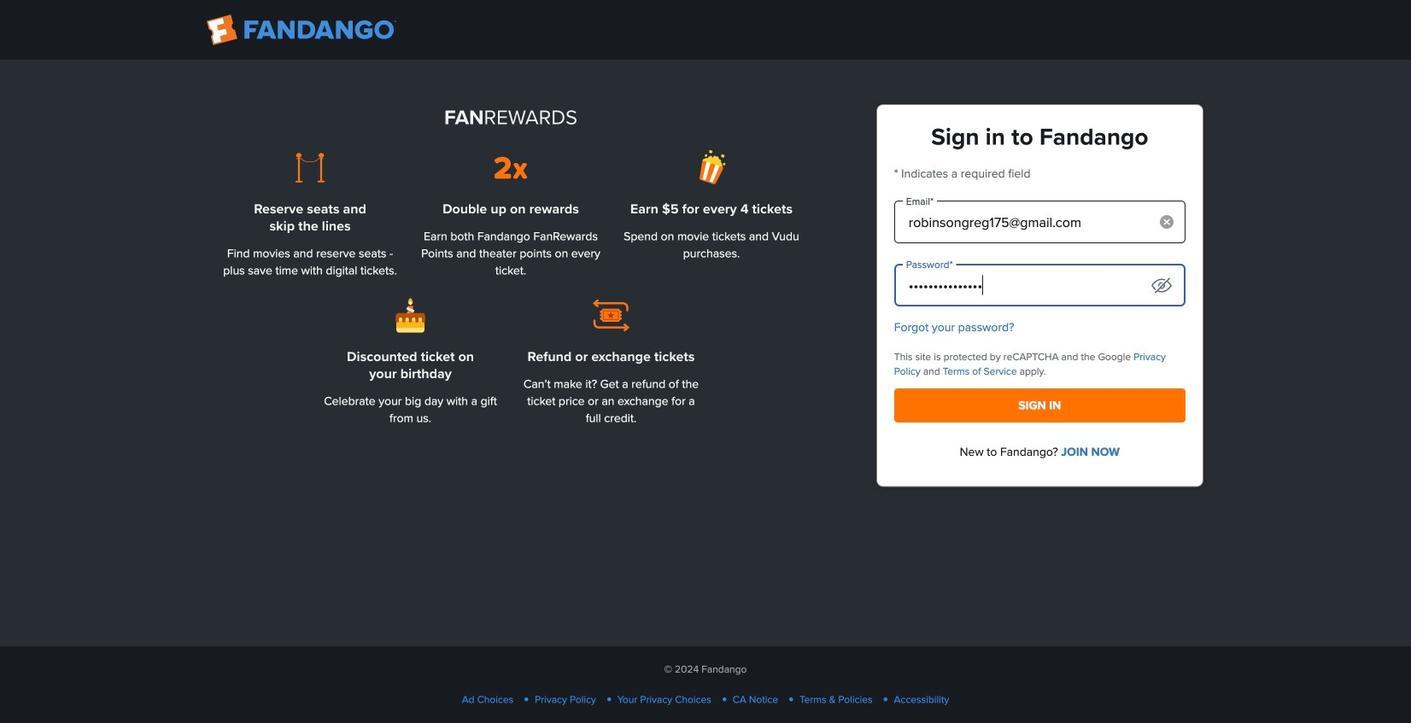 Task type: describe. For each thing, give the bounding box(es) containing it.
fandango home image
[[207, 15, 396, 45]]

password hide image
[[1151, 278, 1172, 294]]



Task type: locate. For each thing, give the bounding box(es) containing it.
None submit
[[894, 389, 1186, 423]]

  text field
[[894, 201, 1186, 243]]

  password field
[[894, 264, 1186, 307]]



Task type: vqa. For each thing, say whether or not it's contained in the screenshot.
Imaginary (2024) Poster image
no



